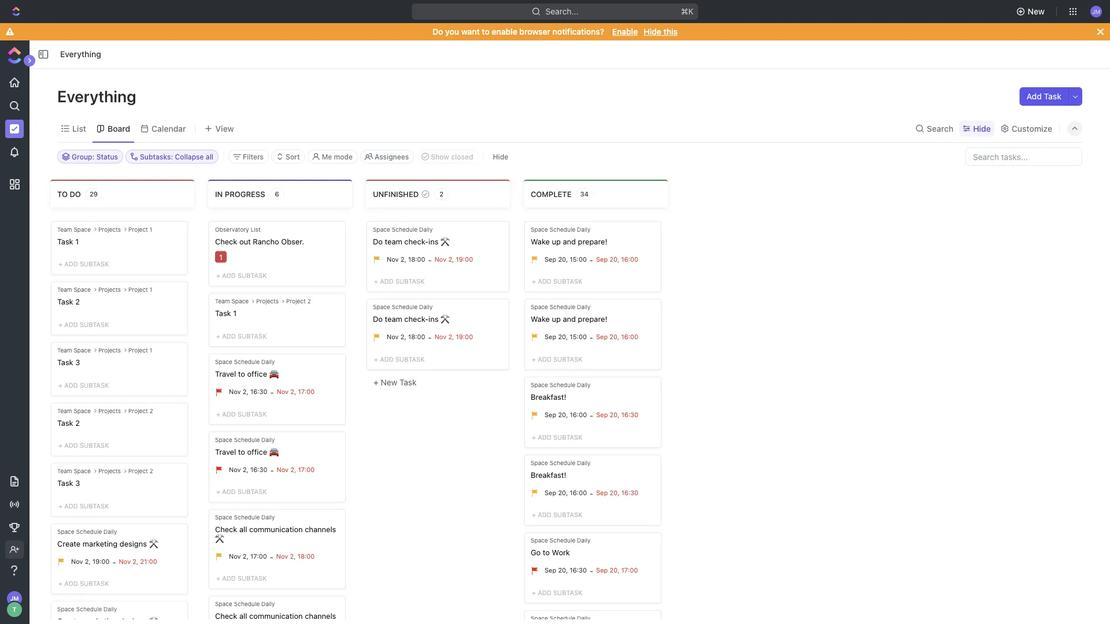 Task type: describe. For each thing, give the bounding box(es) containing it.
me mode button
[[307, 150, 358, 164]]

progress
[[225, 190, 265, 198]]

hide button
[[959, 121, 994, 137]]

search...
[[546, 7, 579, 16]]

add inside add task button
[[1027, 92, 1042, 101]]

search button
[[912, 121, 957, 137]]

2 space schedule daily check all communication channels ⚒️ from the top
[[215, 601, 336, 625]]

task 1
[[215, 309, 237, 318]]

add task
[[1027, 92, 1062, 101]]

calendar link
[[149, 121, 186, 137]]

⌘k
[[681, 7, 694, 16]]

in
[[215, 190, 223, 198]]

show closed button
[[416, 150, 478, 164]]

29
[[90, 191, 98, 198]]

group:
[[72, 153, 94, 161]]

16:30 inside the sep 20 , 16:30 - sep 20 , 17:00
[[570, 567, 587, 574]]

enable
[[492, 27, 517, 36]]

to do
[[57, 190, 81, 198]]

assignees button
[[360, 150, 414, 164]]

18:00 inside nov 2 , 17:00 - nov 2 , 18:00
[[298, 553, 315, 560]]

team space up ‎task 1
[[57, 226, 91, 233]]

1 horizontal spatial hide
[[644, 27, 661, 36]]

2 ins from the top
[[429, 315, 439, 324]]

go
[[531, 548, 541, 557]]

1 team from the top
[[385, 237, 402, 246]]

2 space schedule daily do team check-ins ⚒️ from the top
[[373, 304, 448, 324]]

1 and from the top
[[563, 237, 576, 246]]

team up ‎task 2 on the left top of the page
[[57, 287, 72, 293]]

calendar
[[152, 124, 186, 133]]

notifications?
[[553, 27, 604, 36]]

search
[[927, 124, 954, 133]]

nov 2 , 19:00 - nov 2 , 21:00
[[71, 558, 157, 567]]

unfinished
[[373, 190, 419, 198]]

daily inside space schedule daily go to work
[[577, 537, 591, 544]]

hide inside dropdown button
[[973, 124, 991, 133]]

2 team from the top
[[385, 315, 402, 324]]

2 check from the top
[[215, 525, 237, 534]]

0 vertical spatial 19:00
[[456, 256, 473, 263]]

assignees
[[375, 153, 409, 161]]

schedule inside space schedule daily go to work
[[550, 537, 575, 544]]

team down the task 2
[[57, 468, 72, 475]]

space schedule daily create marketing designs ⚒️
[[57, 529, 156, 548]]

3 for project 1
[[75, 358, 80, 367]]

project 2 for task 1
[[286, 298, 311, 305]]

filters button
[[228, 150, 269, 164]]

to inside space schedule daily go to work
[[543, 548, 550, 557]]

1 vertical spatial all
[[239, 525, 247, 534]]

1 space schedule daily check all communication channels ⚒️ from the top
[[215, 514, 336, 543]]

2 communication from the top
[[249, 612, 303, 621]]

designs
[[120, 539, 147, 548]]

observatory
[[215, 226, 249, 233]]

customize
[[1012, 124, 1052, 133]]

sep 20 , 16:30 - sep 20 , 17:00
[[545, 567, 638, 576]]

status
[[96, 153, 118, 161]]

1 sep 20 , 16:00 - sep 20 , 16:30 from the top
[[545, 411, 639, 420]]

create
[[57, 539, 81, 548]]

team space up task 1
[[215, 298, 249, 305]]

view button
[[200, 121, 238, 137]]

34
[[580, 191, 589, 198]]

board
[[108, 124, 130, 133]]

2 wake from the top
[[531, 315, 550, 324]]

task 2
[[57, 419, 80, 427]]

observatory list check out rancho obser.
[[215, 226, 304, 246]]

closed
[[451, 153, 473, 161]]

21:00
[[140, 558, 157, 566]]

team up the task 2
[[57, 408, 72, 414]]

1 office from the top
[[247, 370, 267, 378]]

1 ins from the top
[[429, 237, 439, 246]]

schedule inside space schedule daily create marketing designs ⚒️
[[76, 529, 102, 535]]

hide inside button
[[493, 153, 508, 161]]

want
[[461, 27, 480, 36]]

board link
[[105, 121, 130, 137]]

enable
[[612, 27, 638, 36]]

1 travel from the top
[[215, 370, 236, 378]]

list inside list "link"
[[72, 124, 86, 133]]

space schedule daily go to work
[[531, 537, 591, 557]]

this
[[664, 27, 678, 36]]

me
[[322, 153, 332, 161]]

jm button
[[1087, 2, 1106, 21]]

new button
[[1012, 2, 1052, 21]]

2 office from the top
[[247, 447, 267, 456]]

1 🚘 from the top
[[269, 370, 277, 378]]

+ new task
[[374, 378, 417, 388]]

‎task for ‎task 2
[[57, 298, 73, 306]]

1 space schedule daily travel to office 🚘 from the top
[[215, 359, 277, 378]]

filters
[[243, 153, 264, 161]]

2 travel from the top
[[215, 447, 236, 456]]

jm t
[[10, 596, 19, 614]]

in progress
[[215, 190, 265, 198]]

2 up from the top
[[552, 315, 561, 324]]

2 15:00 from the top
[[570, 333, 587, 341]]

team space down the task 2
[[57, 468, 91, 475]]

collapse
[[175, 153, 204, 161]]

1 vertical spatial 18:00
[[408, 333, 425, 341]]

jm for jm t
[[10, 596, 19, 602]]

2 vertical spatial do
[[373, 315, 383, 324]]

me mode
[[322, 153, 353, 161]]

mode
[[334, 153, 353, 161]]

task inside button
[[1044, 92, 1062, 101]]

2 space schedule daily travel to office 🚘 from the top
[[215, 436, 277, 456]]

project 1 for ‎task 1
[[128, 226, 152, 233]]

add task button
[[1020, 87, 1069, 106]]

2 space schedule daily breakfast! from the top
[[531, 460, 591, 479]]

1 nov 2 , 18:00 - nov 2 , 19:00 from the top
[[387, 256, 473, 264]]

⚒️ inside space schedule daily create marketing designs ⚒️
[[149, 539, 156, 548]]

1 vertical spatial 19:00
[[456, 333, 473, 341]]

space inside space schedule daily go to work
[[531, 537, 548, 544]]

show closed
[[431, 153, 473, 161]]

3 check from the top
[[215, 612, 237, 621]]



Task type: vqa. For each thing, say whether or not it's contained in the screenshot.


Task type: locate. For each thing, give the bounding box(es) containing it.
1 check from the top
[[215, 237, 237, 246]]

1 vertical spatial 🚘
[[269, 447, 277, 456]]

project
[[128, 226, 148, 233], [128, 287, 148, 293], [286, 298, 306, 305], [128, 347, 148, 354], [128, 408, 148, 414], [128, 468, 148, 475]]

2 sep 20 , 16:00 - sep 20 , 16:30 from the top
[[545, 489, 639, 498]]

0 vertical spatial everything
[[60, 49, 101, 59]]

0 vertical spatial sep 20 , 15:00 - sep 20 , 16:00
[[545, 256, 638, 264]]

0 vertical spatial check-
[[404, 237, 429, 246]]

1 vertical spatial wake
[[531, 315, 550, 324]]

,
[[404, 256, 406, 263], [452, 256, 454, 263], [566, 256, 568, 263], [618, 256, 620, 263], [404, 333, 406, 341], [452, 333, 454, 341], [566, 333, 568, 341], [618, 333, 620, 341], [247, 388, 249, 396], [294, 388, 296, 396], [566, 411, 568, 419], [618, 411, 620, 419], [247, 466, 249, 474], [294, 466, 296, 474], [566, 489, 568, 497], [618, 489, 620, 497], [247, 553, 249, 560], [294, 553, 296, 560], [89, 558, 91, 566], [136, 558, 138, 566], [566, 567, 568, 574], [618, 567, 620, 574]]

1 check- from the top
[[404, 237, 429, 246]]

hide right closed
[[493, 153, 508, 161]]

1 vertical spatial hide
[[973, 124, 991, 133]]

wake
[[531, 237, 550, 246], [531, 315, 550, 324]]

nov 2 , 16:30 - nov 2 , 17:00
[[229, 388, 315, 397], [229, 466, 315, 475]]

0 horizontal spatial new
[[381, 378, 397, 388]]

15:00
[[570, 256, 587, 263], [570, 333, 587, 341]]

1 vertical spatial nov 2 , 16:30 - nov 2 , 17:00
[[229, 466, 315, 475]]

0 vertical spatial breakfast!
[[531, 393, 566, 401]]

hide right search
[[973, 124, 991, 133]]

team up ‎task 1
[[57, 226, 72, 233]]

1 vertical spatial new
[[381, 378, 397, 388]]

0 vertical spatial do
[[433, 27, 443, 36]]

1 vertical spatial project 1
[[128, 287, 152, 293]]

1 vertical spatial sep 20 , 15:00 - sep 20 , 16:00
[[545, 333, 638, 342]]

1 3 from the top
[[75, 358, 80, 367]]

Search tasks... text field
[[966, 148, 1082, 165]]

1 vertical spatial and
[[563, 315, 576, 324]]

17:00 inside the sep 20 , 16:30 - sep 20 , 17:00
[[621, 567, 638, 574]]

+ add subtask
[[58, 261, 109, 268], [216, 272, 267, 280], [374, 278, 425, 285], [532, 278, 583, 285], [58, 321, 109, 329], [216, 333, 267, 340], [374, 356, 425, 363], [532, 356, 583, 363], [58, 382, 109, 389], [216, 410, 267, 418], [532, 434, 583, 441], [58, 442, 109, 450], [216, 488, 267, 496], [58, 502, 109, 510], [532, 511, 583, 519], [216, 575, 267, 583], [58, 580, 109, 588], [532, 589, 583, 597]]

2 vertical spatial all
[[239, 612, 247, 621]]

0 vertical spatial all
[[206, 153, 213, 161]]

1 space schedule daily breakfast! from the top
[[531, 382, 591, 401]]

‎task for ‎task 1
[[57, 237, 73, 246]]

space schedule daily down nov 2 , 19:00 - nov 2 , 21:00
[[57, 606, 117, 613]]

3 for project 2
[[75, 479, 80, 488]]

2 vertical spatial project 2
[[128, 468, 153, 475]]

2 vertical spatial check
[[215, 612, 237, 621]]

1 horizontal spatial jm
[[1092, 8, 1101, 15]]

jm
[[1092, 8, 1101, 15], [10, 596, 19, 602]]

team space up the task 2
[[57, 408, 91, 414]]

0 vertical spatial communication
[[249, 525, 303, 534]]

-
[[428, 256, 432, 264], [590, 256, 593, 264], [428, 333, 432, 342], [590, 333, 593, 342], [270, 388, 274, 397], [590, 411, 593, 420], [270, 466, 274, 475], [590, 489, 593, 498], [270, 553, 273, 562], [112, 558, 116, 567], [590, 567, 593, 576]]

0 vertical spatial project 1
[[128, 226, 152, 233]]

check
[[215, 237, 237, 246], [215, 525, 237, 534], [215, 612, 237, 621]]

breakfast!
[[531, 393, 566, 401], [531, 471, 566, 479]]

1 vertical spatial space schedule daily travel to office 🚘
[[215, 436, 277, 456]]

0 vertical spatial team
[[385, 237, 402, 246]]

project 1
[[128, 226, 152, 233], [128, 287, 152, 293], [128, 347, 152, 354]]

task
[[1044, 92, 1062, 101], [215, 309, 231, 318], [57, 358, 73, 367], [400, 378, 417, 388], [57, 419, 73, 427], [57, 479, 73, 488]]

space schedule daily wake up and prepare!
[[531, 226, 607, 246], [531, 304, 607, 324]]

jm inside dropdown button
[[1092, 8, 1101, 15]]

view
[[215, 124, 234, 133]]

1 vertical spatial ‎task
[[57, 298, 73, 306]]

6
[[275, 191, 279, 198]]

2 vertical spatial 19:00
[[92, 558, 110, 566]]

0 vertical spatial sep 20 , 16:00 - sep 20 , 16:30
[[545, 411, 639, 420]]

task 3 for project 1
[[57, 358, 80, 367]]

team up task 1
[[215, 298, 230, 305]]

you
[[445, 27, 459, 36]]

0 vertical spatial task 3
[[57, 358, 80, 367]]

‎task 2
[[57, 298, 80, 306]]

0 vertical spatial up
[[552, 237, 561, 246]]

3
[[75, 358, 80, 367], [75, 479, 80, 488]]

2 🚘 from the top
[[269, 447, 277, 456]]

2 space schedule daily wake up and prepare! from the top
[[531, 304, 607, 324]]

list up group:
[[72, 124, 86, 133]]

1 vertical spatial space schedule daily wake up and prepare!
[[531, 304, 607, 324]]

1 vertical spatial everything
[[57, 86, 140, 106]]

0 vertical spatial ins
[[429, 237, 439, 246]]

0 vertical spatial office
[[247, 370, 267, 378]]

0 vertical spatial project 2
[[286, 298, 311, 305]]

2 breakfast! from the top
[[531, 471, 566, 479]]

channels
[[305, 525, 336, 534], [305, 612, 336, 621]]

team down ‎task 2 on the left top of the page
[[57, 347, 72, 354]]

2 and from the top
[[563, 315, 576, 324]]

team space up ‎task 2 on the left top of the page
[[57, 287, 91, 293]]

17:00 inside nov 2 , 17:00 - nov 2 , 18:00
[[250, 553, 267, 560]]

0 vertical spatial and
[[563, 237, 576, 246]]

1 vertical spatial space schedule daily do team check-ins ⚒️
[[373, 304, 448, 324]]

project 1 for ‎task 2
[[128, 287, 152, 293]]

show
[[431, 153, 449, 161]]

1 vertical spatial space schedule daily breakfast!
[[531, 460, 591, 479]]

1 channels from the top
[[305, 525, 336, 534]]

3 project 1 from the top
[[128, 347, 152, 354]]

space schedule daily
[[57, 606, 117, 613], [531, 615, 591, 622]]

0 vertical spatial space schedule daily wake up and prepare!
[[531, 226, 607, 246]]

2 3 from the top
[[75, 479, 80, 488]]

daily inside space schedule daily create marketing designs ⚒️
[[104, 529, 117, 535]]

obser.
[[281, 237, 304, 246]]

2 vertical spatial hide
[[493, 153, 508, 161]]

1 vertical spatial communication
[[249, 612, 303, 621]]

marketing
[[83, 539, 118, 548]]

0 vertical spatial space schedule daily
[[57, 606, 117, 613]]

subtasks:
[[140, 153, 173, 161]]

1 nov 2 , 16:30 - nov 2 , 17:00 from the top
[[229, 388, 315, 397]]

daily
[[419, 226, 433, 233], [577, 226, 591, 233], [419, 304, 433, 311], [577, 304, 591, 311], [261, 359, 275, 365], [577, 382, 591, 388], [261, 436, 275, 443], [577, 460, 591, 466], [261, 514, 275, 521], [104, 529, 117, 535], [577, 537, 591, 544], [261, 601, 275, 608], [104, 606, 117, 613], [577, 615, 591, 622]]

0 vertical spatial travel
[[215, 370, 236, 378]]

subtasks: collapse all
[[140, 153, 213, 161]]

1 vertical spatial channels
[[305, 612, 336, 621]]

1 vertical spatial list
[[251, 226, 261, 233]]

2 nov 2 , 18:00 - nov 2 , 19:00 from the top
[[387, 333, 473, 342]]

1 prepare! from the top
[[578, 237, 607, 246]]

2 ‎task from the top
[[57, 298, 73, 306]]

sort button
[[271, 150, 305, 164]]

2 sep 20 , 15:00 - sep 20 , 16:00 from the top
[[545, 333, 638, 342]]

0 vertical spatial space schedule daily check all communication channels ⚒️
[[215, 514, 336, 543]]

communication
[[249, 525, 303, 534], [249, 612, 303, 621]]

nov 2 , 18:00 - nov 2 , 19:00
[[387, 256, 473, 264], [387, 333, 473, 342]]

view button
[[200, 115, 238, 142]]

1 vertical spatial jm
[[10, 596, 19, 602]]

1 vertical spatial breakfast!
[[531, 471, 566, 479]]

1 vertical spatial check-
[[404, 315, 429, 324]]

project 1 for task 3
[[128, 347, 152, 354]]

0 vertical spatial hide
[[644, 27, 661, 36]]

group: status
[[72, 153, 118, 161]]

1 wake from the top
[[531, 237, 550, 246]]

1 horizontal spatial list
[[251, 226, 261, 233]]

customize button
[[997, 121, 1056, 137]]

all
[[206, 153, 213, 161], [239, 525, 247, 534], [239, 612, 247, 621]]

nov 2 , 17:00 - nov 2 , 18:00
[[229, 553, 315, 562]]

1 space schedule daily do team check-ins ⚒️ from the top
[[373, 226, 448, 246]]

do
[[433, 27, 443, 36], [373, 237, 383, 246], [373, 315, 383, 324]]

1 vertical spatial travel
[[215, 447, 236, 456]]

space inside space schedule daily create marketing designs ⚒️
[[57, 529, 74, 535]]

complete
[[531, 190, 572, 198]]

office
[[247, 370, 267, 378], [247, 447, 267, 456]]

out
[[239, 237, 251, 246]]

task 3 for project 2
[[57, 479, 80, 488]]

‎task 1
[[57, 237, 79, 246]]

0 vertical spatial new
[[1028, 7, 1045, 16]]

space schedule daily check all communication channels ⚒️ down nov 2 , 17:00 - nov 2 , 18:00
[[215, 601, 336, 625]]

2 task 3 from the top
[[57, 479, 80, 488]]

new inside "button"
[[1028, 7, 1045, 16]]

0 vertical spatial wake
[[531, 237, 550, 246]]

list inside observatory list check out rancho obser.
[[251, 226, 261, 233]]

1 vertical spatial 3
[[75, 479, 80, 488]]

0 vertical spatial check
[[215, 237, 237, 246]]

2 project 1 from the top
[[128, 287, 152, 293]]

2
[[440, 191, 444, 198], [401, 256, 404, 263], [448, 256, 452, 263], [75, 298, 80, 306], [307, 298, 311, 305], [401, 333, 404, 341], [448, 333, 452, 341], [243, 388, 247, 396], [290, 388, 294, 396], [150, 408, 153, 414], [75, 419, 80, 427], [243, 466, 247, 474], [290, 466, 294, 474], [150, 468, 153, 475], [243, 553, 247, 560], [290, 553, 294, 560], [85, 558, 89, 566], [133, 558, 136, 566]]

1 vertical spatial nov 2 , 18:00 - nov 2 , 19:00
[[387, 333, 473, 342]]

t
[[12, 606, 17, 614]]

0 vertical spatial 🚘
[[269, 370, 277, 378]]

0 vertical spatial nov 2 , 18:00 - nov 2 , 19:00
[[387, 256, 473, 264]]

1 space schedule daily wake up and prepare! from the top
[[531, 226, 607, 246]]

do you want to enable browser notifications? enable hide this
[[433, 27, 678, 36]]

0 vertical spatial ‎task
[[57, 237, 73, 246]]

0 vertical spatial channels
[[305, 525, 336, 534]]

everything link
[[57, 47, 104, 61]]

1 15:00 from the top
[[570, 256, 587, 263]]

sep 20 , 15:00 - sep 20 , 16:00
[[545, 256, 638, 264], [545, 333, 638, 342]]

2 horizontal spatial hide
[[973, 124, 991, 133]]

jm for jm
[[1092, 8, 1101, 15]]

0 horizontal spatial list
[[72, 124, 86, 133]]

1 horizontal spatial new
[[1028, 7, 1045, 16]]

ins
[[429, 237, 439, 246], [429, 315, 439, 324]]

1 vertical spatial project 2
[[128, 408, 153, 414]]

0 vertical spatial space schedule daily travel to office 🚘
[[215, 359, 277, 378]]

check-
[[404, 237, 429, 246], [404, 315, 429, 324]]

team space down ‎task 2 on the left top of the page
[[57, 347, 91, 354]]

1 vertical spatial check
[[215, 525, 237, 534]]

1 vertical spatial space schedule daily check all communication channels ⚒️
[[215, 601, 336, 625]]

1 up from the top
[[552, 237, 561, 246]]

🚘
[[269, 370, 277, 378], [269, 447, 277, 456]]

0 vertical spatial space schedule daily do team check-ins ⚒️
[[373, 226, 448, 246]]

0 horizontal spatial hide
[[493, 153, 508, 161]]

1 vertical spatial do
[[373, 237, 383, 246]]

1 task 3 from the top
[[57, 358, 80, 367]]

1 ‎task from the top
[[57, 237, 73, 246]]

1 communication from the top
[[249, 525, 303, 534]]

19:00 inside nov 2 , 19:00 - nov 2 , 21:00
[[92, 558, 110, 566]]

0 vertical spatial prepare!
[[578, 237, 607, 246]]

1 vertical spatial ins
[[429, 315, 439, 324]]

to
[[482, 27, 490, 36], [57, 190, 68, 198], [238, 370, 245, 378], [238, 447, 245, 456], [543, 548, 550, 557]]

0 vertical spatial space schedule daily breakfast!
[[531, 382, 591, 401]]

1 vertical spatial sep 20 , 16:00 - sep 20 , 16:30
[[545, 489, 639, 498]]

0 horizontal spatial space schedule daily
[[57, 606, 117, 613]]

browser
[[520, 27, 551, 36]]

2 vertical spatial 18:00
[[298, 553, 315, 560]]

0 vertical spatial 18:00
[[408, 256, 425, 263]]

new
[[1028, 7, 1045, 16], [381, 378, 397, 388]]

1 vertical spatial task 3
[[57, 479, 80, 488]]

project 2 for task 3
[[128, 468, 153, 475]]

2 channels from the top
[[305, 612, 336, 621]]

0 vertical spatial 15:00
[[570, 256, 587, 263]]

space schedule daily down the sep 20 , 16:30 - sep 20 , 17:00 at the bottom of the page
[[531, 615, 591, 622]]

list up rancho
[[251, 226, 261, 233]]

0 vertical spatial jm
[[1092, 8, 1101, 15]]

sep 20 , 16:00 - sep 20 , 16:30
[[545, 411, 639, 420], [545, 489, 639, 498]]

1 vertical spatial space schedule daily
[[531, 615, 591, 622]]

sep
[[545, 256, 556, 263], [596, 256, 608, 263], [545, 333, 556, 341], [596, 333, 608, 341], [545, 411, 556, 419], [596, 411, 608, 419], [545, 489, 556, 497], [596, 489, 608, 497], [545, 567, 556, 574], [596, 567, 608, 574]]

2 vertical spatial project 1
[[128, 347, 152, 354]]

1 sep 20 , 15:00 - sep 20 , 16:00 from the top
[[545, 256, 638, 264]]

20
[[558, 256, 566, 263], [610, 256, 618, 263], [558, 333, 566, 341], [610, 333, 618, 341], [558, 411, 566, 419], [610, 411, 618, 419], [558, 489, 566, 497], [610, 489, 618, 497], [558, 567, 566, 574], [610, 567, 618, 574]]

1 breakfast! from the top
[[531, 393, 566, 401]]

+
[[58, 261, 62, 268], [216, 272, 220, 280], [374, 278, 378, 285], [532, 278, 536, 285], [58, 321, 62, 329], [216, 333, 220, 340], [374, 356, 378, 363], [532, 356, 536, 363], [374, 378, 379, 388], [58, 382, 62, 389], [216, 410, 220, 418], [532, 434, 536, 441], [58, 442, 62, 450], [216, 488, 220, 496], [58, 502, 62, 510], [532, 511, 536, 519], [216, 575, 220, 583], [58, 580, 62, 588], [532, 589, 536, 597]]

sort
[[286, 153, 300, 161]]

1 vertical spatial up
[[552, 315, 561, 324]]

0 horizontal spatial jm
[[10, 596, 19, 602]]

2 prepare! from the top
[[578, 315, 607, 324]]

1 project 1 from the top
[[128, 226, 152, 233]]

list
[[72, 124, 86, 133], [251, 226, 261, 233]]

‎task
[[57, 237, 73, 246], [57, 298, 73, 306]]

project 2
[[286, 298, 311, 305], [128, 408, 153, 414], [128, 468, 153, 475]]

rancho
[[253, 237, 279, 246]]

up
[[552, 237, 561, 246], [552, 315, 561, 324]]

hide left this
[[644, 27, 661, 36]]

work
[[552, 548, 570, 557]]

1 vertical spatial team
[[385, 315, 402, 324]]

0 vertical spatial list
[[72, 124, 86, 133]]

hide button
[[488, 150, 513, 164]]

list link
[[70, 121, 86, 137]]

check inside observatory list check out rancho obser.
[[215, 237, 237, 246]]

project 2 for task 2
[[128, 408, 153, 414]]

0 vertical spatial 3
[[75, 358, 80, 367]]

0 vertical spatial nov 2 , 16:30 - nov 2 , 17:00
[[229, 388, 315, 397]]

1 vertical spatial office
[[247, 447, 267, 456]]

space schedule daily check all communication channels ⚒️ up nov 2 , 17:00 - nov 2 , 18:00
[[215, 514, 336, 543]]

everything
[[60, 49, 101, 59], [57, 86, 140, 106]]

1 vertical spatial 15:00
[[570, 333, 587, 341]]

2 nov 2 , 16:30 - nov 2 , 17:00 from the top
[[229, 466, 315, 475]]

18:00
[[408, 256, 425, 263], [408, 333, 425, 341], [298, 553, 315, 560]]

1 horizontal spatial space schedule daily
[[531, 615, 591, 622]]

do
[[70, 190, 81, 198]]

2 check- from the top
[[404, 315, 429, 324]]

1 vertical spatial prepare!
[[578, 315, 607, 324]]



